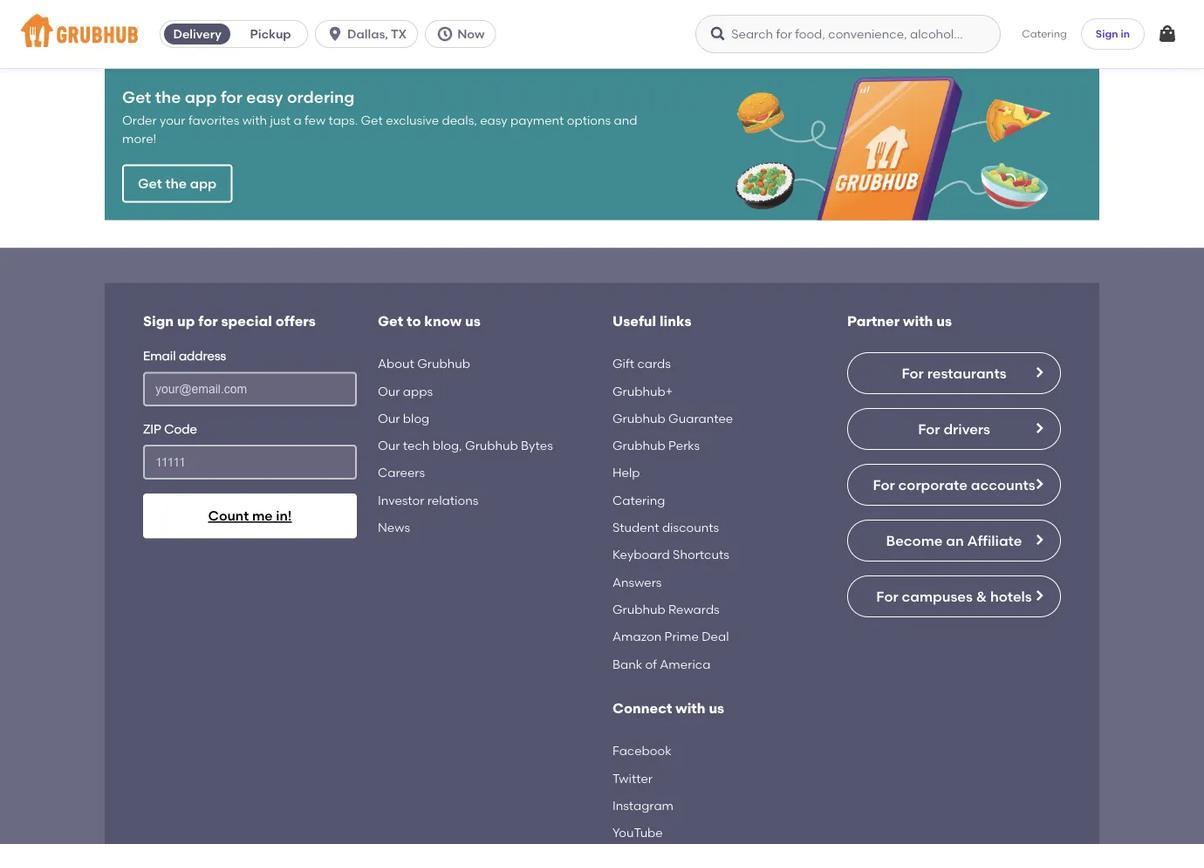 Task type: locate. For each thing, give the bounding box(es) containing it.
with
[[242, 113, 267, 128], [903, 312, 933, 329], [676, 700, 706, 717]]

grubhub inside 'grubhub perks' link
[[613, 438, 666, 453]]

connect with us
[[613, 700, 725, 717]]

app up the favorites
[[185, 88, 217, 107]]

sign for sign up for special offers
[[143, 312, 174, 329]]

ZIP Code telephone field
[[143, 445, 357, 480]]

1 vertical spatial our
[[378, 411, 400, 426]]

1 svg image from the left
[[327, 25, 344, 43]]

sign inside button
[[1096, 27, 1119, 40]]

exclusive
[[386, 113, 439, 128]]

the up 'your' at the top of page
[[155, 88, 181, 107]]

partner
[[847, 312, 900, 329]]

the inside get the app for easy ordering order your favorites with just a few taps. get exclusive deals, easy payment options and more!
[[155, 88, 181, 107]]

us for connect with us
[[709, 700, 725, 717]]

2 vertical spatial with
[[676, 700, 706, 717]]

right image inside "for corporate accounts" link
[[1032, 477, 1046, 491]]

0 vertical spatial app
[[185, 88, 217, 107]]

1 vertical spatial with
[[903, 312, 933, 329]]

1 horizontal spatial with
[[676, 700, 706, 717]]

1 right image from the top
[[1032, 366, 1046, 380]]

svg image
[[1157, 24, 1178, 45], [710, 25, 727, 43]]

grubhub up help
[[613, 438, 666, 453]]

news link
[[378, 516, 410, 539]]

0 vertical spatial easy
[[246, 88, 283, 107]]

catering left sign in
[[1022, 27, 1067, 40]]

svg image
[[327, 25, 344, 43], [437, 25, 454, 43]]

sign
[[1096, 27, 1119, 40], [143, 312, 174, 329]]

grubhub up apps
[[417, 357, 470, 371]]

0 horizontal spatial svg image
[[710, 25, 727, 43]]

right image
[[1032, 589, 1046, 603]]

0 horizontal spatial for
[[198, 312, 218, 329]]

svg image for dallas, tx
[[327, 25, 344, 43]]

2 vertical spatial our
[[378, 438, 400, 453]]

catering link
[[613, 489, 665, 512]]

dallas,
[[347, 27, 388, 41]]

cards
[[637, 357, 671, 371]]

restaurants
[[927, 365, 1007, 382]]

address
[[179, 349, 226, 363]]

0 vertical spatial our
[[378, 384, 400, 399]]

twitter link
[[613, 768, 653, 790]]

right image inside the become an affiliate link
[[1032, 533, 1046, 547]]

your
[[160, 113, 185, 128]]

zip code
[[143, 422, 197, 437]]

1 horizontal spatial us
[[709, 700, 725, 717]]

right image inside the for restaurants 'link'
[[1032, 366, 1046, 380]]

1 our from the top
[[378, 384, 400, 399]]

taps.
[[329, 113, 358, 128]]

with left just
[[242, 113, 267, 128]]

1 horizontal spatial catering
[[1022, 27, 1067, 40]]

1 horizontal spatial svg image
[[437, 25, 454, 43]]

1 vertical spatial for
[[198, 312, 218, 329]]

us
[[465, 312, 481, 329], [937, 312, 952, 329], [709, 700, 725, 717]]

with inside get the app for easy ordering order your favorites with just a few taps. get exclusive deals, easy payment options and more!
[[242, 113, 267, 128]]

instagram link
[[613, 795, 674, 818]]

in!
[[276, 508, 292, 524]]

grubhub inside grubhub rewards link
[[613, 602, 666, 617]]

3 our from the top
[[378, 438, 400, 453]]

for inside 'link'
[[902, 365, 924, 382]]

sign left in at right top
[[1096, 27, 1119, 40]]

grubhub down answers link
[[613, 602, 666, 617]]

catering
[[1022, 27, 1067, 40], [613, 493, 665, 508]]

app for get the app
[[190, 176, 217, 192]]

get right taps.
[[361, 113, 383, 128]]

get
[[122, 88, 151, 107], [361, 113, 383, 128], [138, 176, 162, 192], [378, 312, 403, 329]]

grubhub down the grubhub+ link
[[613, 411, 666, 426]]

tx
[[391, 27, 407, 41]]

easy right deals,
[[480, 113, 508, 128]]

for down 'partner with us'
[[902, 365, 924, 382]]

0 vertical spatial with
[[242, 113, 267, 128]]

bytes
[[521, 438, 553, 453]]

keyboard shortcuts
[[613, 548, 729, 563]]

gift cards
[[613, 357, 671, 371]]

catering up student
[[613, 493, 665, 508]]

delivery
[[173, 27, 221, 41]]

grubhub for grubhub perks
[[613, 438, 666, 453]]

a
[[294, 113, 302, 128]]

for for for drivers
[[918, 421, 940, 438]]

for inside get the app for easy ordering order your favorites with just a few taps. get exclusive deals, easy payment options and more!
[[221, 88, 243, 107]]

app
[[185, 88, 217, 107], [190, 176, 217, 192]]

us right know
[[465, 312, 481, 329]]

the for get the app for easy ordering order your favorites with just a few taps. get exclusive deals, easy payment options and more!
[[155, 88, 181, 107]]

app down the favorites
[[190, 176, 217, 192]]

for campuses & hotels
[[877, 588, 1032, 605]]

special
[[221, 312, 272, 329]]

for left drivers
[[918, 421, 940, 438]]

0 vertical spatial sign
[[1096, 27, 1119, 40]]

grubhub for grubhub guarantee
[[613, 411, 666, 426]]

grubhub right blog,
[[465, 438, 518, 453]]

apps
[[403, 384, 433, 399]]

to
[[407, 312, 421, 329]]

careers link
[[378, 462, 425, 485]]

for right up
[[198, 312, 218, 329]]

us for partner with us
[[937, 312, 952, 329]]

email address
[[143, 349, 226, 363]]

sign for sign in
[[1096, 27, 1119, 40]]

our down the about
[[378, 384, 400, 399]]

count
[[208, 508, 249, 524]]

4 right image from the top
[[1032, 533, 1046, 547]]

facebook link
[[613, 740, 672, 763]]

get left to
[[378, 312, 403, 329]]

blog,
[[433, 438, 462, 453]]

get down more!
[[138, 176, 162, 192]]

1 vertical spatial sign
[[143, 312, 174, 329]]

just
[[270, 113, 291, 128]]

up
[[177, 312, 195, 329]]

right image for for drivers
[[1032, 422, 1046, 436]]

0 horizontal spatial sign
[[143, 312, 174, 329]]

ordering
[[287, 88, 355, 107]]

student
[[613, 520, 659, 535]]

guarantee
[[669, 411, 733, 426]]

with down the america at the right of the page
[[676, 700, 706, 717]]

easy up just
[[246, 88, 283, 107]]

become an affiliate
[[886, 532, 1022, 549]]

app inside get the app for easy ordering order your favorites with just a few taps. get exclusive deals, easy payment options and more!
[[185, 88, 217, 107]]

answers link
[[613, 571, 662, 594]]

0 vertical spatial catering
[[1022, 27, 1067, 40]]

for restaurants
[[902, 365, 1007, 382]]

our tech blog, grubhub bytes link
[[378, 435, 553, 457]]

keyboard
[[613, 548, 670, 563]]

0 vertical spatial the
[[155, 88, 181, 107]]

1 horizontal spatial sign
[[1096, 27, 1119, 40]]

instagram
[[613, 799, 674, 814]]

become
[[886, 532, 943, 549]]

for left the campuses on the right bottom
[[877, 588, 899, 605]]

now
[[458, 27, 485, 41]]

1 vertical spatial app
[[190, 176, 217, 192]]

3 right image from the top
[[1032, 477, 1046, 491]]

help
[[613, 466, 640, 481]]

svg image inside now button
[[437, 25, 454, 43]]

bank of america link
[[613, 653, 711, 676]]

2 our from the top
[[378, 411, 400, 426]]

our left tech
[[378, 438, 400, 453]]

careers
[[378, 466, 425, 481]]

right image for for corporate accounts
[[1032, 477, 1046, 491]]

us up for restaurants at the right top of page
[[937, 312, 952, 329]]

1 horizontal spatial easy
[[480, 113, 508, 128]]

the down 'your' at the top of page
[[165, 176, 187, 192]]

2 horizontal spatial us
[[937, 312, 952, 329]]

0 horizontal spatial svg image
[[327, 25, 344, 43]]

for
[[221, 88, 243, 107], [198, 312, 218, 329]]

our left blog
[[378, 411, 400, 426]]

us down the america at the right of the page
[[709, 700, 725, 717]]

0 horizontal spatial with
[[242, 113, 267, 128]]

amazon prime deal link
[[613, 626, 729, 649]]

main navigation navigation
[[0, 0, 1204, 68]]

right image
[[1032, 366, 1046, 380], [1032, 422, 1046, 436], [1032, 477, 1046, 491], [1032, 533, 1046, 547]]

2 svg image from the left
[[437, 25, 454, 43]]

svg image left 'dallas,'
[[327, 25, 344, 43]]

grubhub
[[417, 357, 470, 371], [613, 411, 666, 426], [465, 438, 518, 453], [613, 438, 666, 453], [613, 602, 666, 617]]

with right the partner at top right
[[903, 312, 933, 329]]

our for our blog
[[378, 411, 400, 426]]

delivery button
[[161, 20, 234, 48]]

the
[[155, 88, 181, 107], [165, 176, 187, 192]]

0 vertical spatial for
[[221, 88, 243, 107]]

for left "corporate"
[[873, 476, 895, 493]]

grubhub+
[[613, 384, 673, 399]]

2 right image from the top
[[1032, 422, 1046, 436]]

student discounts
[[613, 520, 719, 535]]

0 horizontal spatial easy
[[246, 88, 283, 107]]

2 horizontal spatial with
[[903, 312, 933, 329]]

gift
[[613, 357, 635, 371]]

1 vertical spatial easy
[[480, 113, 508, 128]]

youtube
[[613, 826, 663, 841]]

1 vertical spatial the
[[165, 176, 187, 192]]

for up the favorites
[[221, 88, 243, 107]]

hotels
[[990, 588, 1032, 605]]

svg image left now
[[437, 25, 454, 43]]

1 horizontal spatial for
[[221, 88, 243, 107]]

0 horizontal spatial catering
[[613, 493, 665, 508]]

of
[[645, 657, 657, 672]]

sign left up
[[143, 312, 174, 329]]

dallas, tx
[[347, 27, 407, 41]]

svg image inside dallas, tx button
[[327, 25, 344, 43]]

right image inside for drivers link
[[1032, 422, 1046, 436]]

student discounts link
[[613, 516, 719, 539]]

shortcuts
[[673, 548, 729, 563]]

get up order at left
[[122, 88, 151, 107]]



Task type: describe. For each thing, give the bounding box(es) containing it.
1 horizontal spatial svg image
[[1157, 24, 1178, 45]]

bank of america
[[613, 657, 711, 672]]

now button
[[425, 20, 503, 48]]

for drivers
[[918, 421, 990, 438]]

amazon prime deal
[[613, 630, 729, 645]]

favorites
[[188, 113, 239, 128]]

grubhub guarantee link
[[613, 407, 733, 430]]

Email address email field
[[143, 372, 357, 407]]

get for get to know us
[[378, 312, 403, 329]]

our for our apps
[[378, 384, 400, 399]]

me
[[252, 508, 273, 524]]

youtube link
[[613, 822, 663, 845]]

count me in! link
[[143, 494, 357, 539]]

with for connect with us
[[676, 700, 706, 717]]

get the app
[[138, 176, 217, 192]]

with for partner with us
[[903, 312, 933, 329]]

grubhub for grubhub rewards
[[613, 602, 666, 617]]

deals,
[[442, 113, 477, 128]]

grubhub inside our tech blog, grubhub bytes link
[[465, 438, 518, 453]]

grubhub inside about grubhub link
[[417, 357, 470, 371]]

options
[[567, 113, 611, 128]]

zip
[[143, 422, 161, 437]]

our for our tech blog, grubhub bytes
[[378, 438, 400, 453]]

right image for become an affiliate
[[1032, 533, 1046, 547]]

useful links
[[613, 312, 692, 329]]

tech
[[403, 438, 430, 453]]

know
[[424, 312, 462, 329]]

dallas, tx button
[[315, 20, 425, 48]]

&
[[976, 588, 987, 605]]

get the app link
[[122, 165, 232, 203]]

and
[[614, 113, 638, 128]]

our apps
[[378, 384, 433, 399]]

grubhub perks link
[[613, 435, 700, 457]]

for for for corporate accounts
[[873, 476, 895, 493]]

blog
[[403, 411, 430, 426]]

our blog link
[[378, 407, 430, 430]]

in
[[1121, 27, 1130, 40]]

the for get the app
[[165, 176, 187, 192]]

for drivers link
[[847, 408, 1061, 450]]

few
[[305, 113, 326, 128]]

order
[[122, 113, 157, 128]]

email
[[143, 349, 176, 363]]

investor relations link
[[378, 489, 479, 512]]

affiliate
[[968, 532, 1022, 549]]

links
[[660, 312, 692, 329]]

accounts
[[971, 476, 1036, 493]]

prime
[[665, 630, 699, 645]]

1 vertical spatial catering
[[613, 493, 665, 508]]

keyboard shortcuts link
[[613, 544, 729, 567]]

amazon
[[613, 630, 662, 645]]

about grubhub
[[378, 357, 470, 371]]

our blog
[[378, 411, 430, 426]]

grubhub rewards link
[[613, 598, 720, 621]]

grubhub rewards
[[613, 602, 720, 617]]

get for get the app
[[138, 176, 162, 192]]

for for for campuses & hotels
[[877, 588, 899, 605]]

discounts
[[662, 520, 719, 535]]

get the app for easy ordering order your favorites with just a few taps. get exclusive deals, easy payment options and more!
[[122, 88, 641, 146]]

america
[[660, 657, 711, 672]]

code
[[164, 422, 197, 437]]

offers
[[275, 312, 316, 329]]

sign in
[[1096, 27, 1130, 40]]

svg image for now
[[437, 25, 454, 43]]

connect
[[613, 700, 672, 717]]

catering inside "button"
[[1022, 27, 1067, 40]]

rewards
[[669, 602, 720, 617]]

0 horizontal spatial us
[[465, 312, 481, 329]]

gift cards link
[[613, 353, 671, 376]]

for campuses & hotels link
[[847, 576, 1061, 618]]

partner with us
[[847, 312, 952, 329]]

for for for restaurants
[[902, 365, 924, 382]]

get for get the app for easy ordering order your favorites with just a few taps. get exclusive deals, easy payment options and more!
[[122, 88, 151, 107]]

perks
[[669, 438, 700, 453]]

pickup
[[250, 27, 291, 41]]

payment
[[511, 113, 564, 128]]

get to know us
[[378, 312, 481, 329]]

campuses
[[902, 588, 973, 605]]

Search for food, convenience, alcohol... search field
[[696, 15, 1001, 53]]

right image for for restaurants
[[1032, 366, 1046, 380]]

relations
[[427, 493, 479, 508]]

grubhub+ link
[[613, 380, 673, 403]]

answers
[[613, 575, 662, 590]]

investor relations
[[378, 493, 479, 508]]

pickup button
[[234, 20, 307, 48]]

become an affiliate link
[[847, 520, 1061, 562]]

drivers
[[944, 421, 990, 438]]

catering button
[[1010, 14, 1079, 54]]

help link
[[613, 462, 640, 485]]

count me in!
[[208, 508, 292, 524]]

more!
[[122, 131, 156, 146]]

app for get the app for easy ordering order your favorites with just a few taps. get exclusive deals, easy payment options and more!
[[185, 88, 217, 107]]

facebook
[[613, 744, 672, 759]]



Task type: vqa. For each thing, say whether or not it's contained in the screenshot.
leftmost $5.99
no



